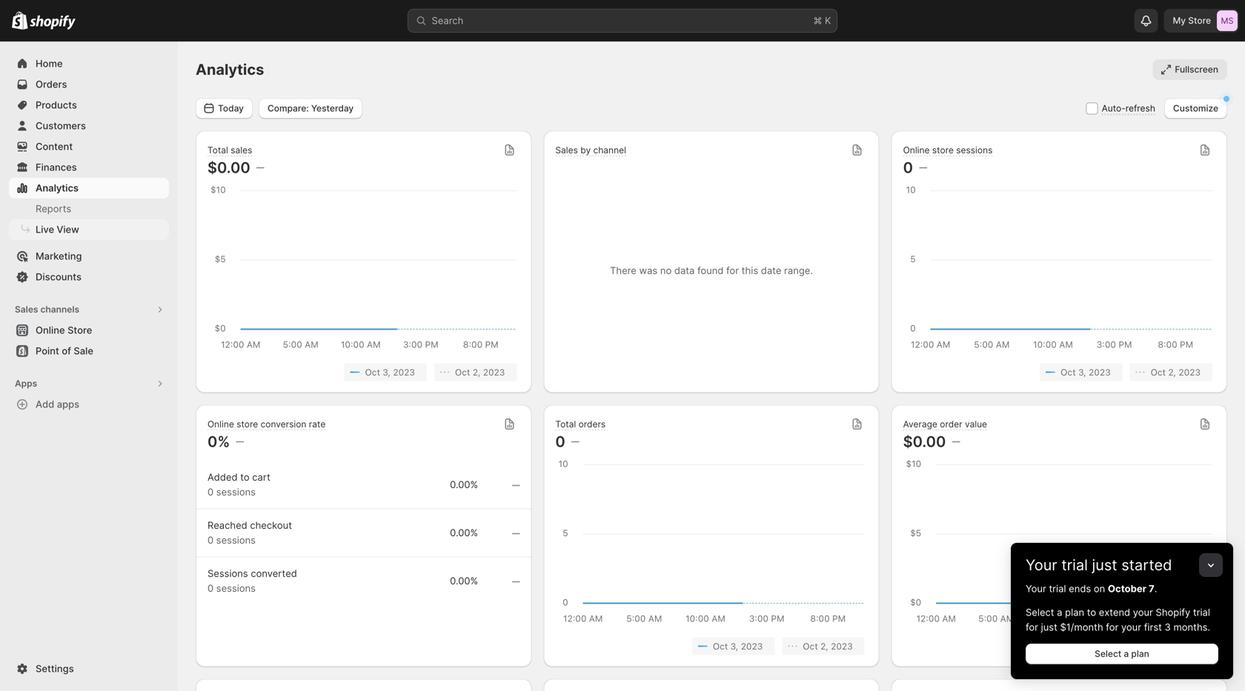 Task type: vqa. For each thing, say whether or not it's contained in the screenshot.
View at the top left of the page
yes



Task type: describe. For each thing, give the bounding box(es) containing it.
live view link
[[9, 219, 169, 240]]

today
[[218, 103, 244, 114]]

converted
[[251, 568, 297, 580]]

apps
[[15, 379, 37, 389]]

add
[[36, 399, 54, 410]]

3
[[1165, 622, 1171, 634]]

⌘ k
[[814, 15, 832, 26]]

point of sale
[[36, 346, 93, 357]]

refresh
[[1126, 103, 1156, 114]]

online for online store
[[36, 325, 65, 336]]

no change image for online store conversion rate
[[236, 436, 244, 448]]

1 horizontal spatial for
[[1026, 622, 1039, 634]]

your trial just started
[[1026, 557, 1173, 575]]

customize
[[1174, 103, 1219, 114]]

your for your trial ends on october 7 .
[[1026, 584, 1047, 595]]

apps
[[57, 399, 79, 410]]

1 horizontal spatial analytics
[[196, 60, 264, 79]]

compare:
[[268, 103, 309, 114]]

0 horizontal spatial for
[[727, 265, 739, 277]]

customers
[[36, 120, 86, 132]]

sessions converted 0 sessions
[[208, 568, 297, 595]]

online store
[[36, 325, 92, 336]]

my
[[1173, 15, 1186, 26]]

your trial just started button
[[1011, 544, 1234, 575]]

0 vertical spatial $0.00
[[208, 159, 250, 177]]

range.
[[785, 265, 813, 277]]

store
[[237, 419, 258, 430]]

added to cart 0 sessions
[[208, 472, 271, 498]]

added
[[208, 472, 238, 483]]

sales for sales channels
[[15, 304, 38, 315]]

your for your trial just started
[[1026, 557, 1058, 575]]

channel
[[594, 145, 627, 156]]

data
[[675, 265, 695, 277]]

total for $0.00
[[208, 145, 228, 156]]

0.00% for reached checkout
[[450, 528, 478, 539]]

live view
[[36, 224, 79, 235]]

auto-
[[1102, 103, 1126, 114]]

content link
[[9, 136, 169, 157]]

0 vertical spatial your
[[1134, 607, 1154, 619]]

settings link
[[9, 659, 169, 680]]

sales by channel
[[556, 145, 627, 156]]

checkout
[[250, 520, 292, 532]]

online store conversion rate button
[[208, 419, 326, 432]]

0%
[[208, 433, 230, 451]]

k
[[825, 15, 832, 26]]

select for select a plan to extend your shopify trial for just $1/month for your first 3 months.
[[1026, 607, 1055, 619]]

total for 0
[[556, 419, 576, 430]]

to inside select a plan to extend your shopify trial for just $1/month for your first 3 months.
[[1088, 607, 1097, 619]]

total orders
[[556, 419, 606, 430]]

plan for select a plan to extend your shopify trial for just $1/month for your first 3 months.
[[1066, 607, 1085, 619]]

sessions
[[208, 568, 248, 580]]

customers link
[[9, 116, 169, 136]]

online store button
[[0, 320, 178, 341]]

sale
[[74, 346, 93, 357]]

online for online store conversion rate
[[208, 419, 234, 430]]

total sales
[[208, 145, 252, 156]]

store for my store
[[1189, 15, 1212, 26]]

home link
[[9, 53, 169, 74]]

reached checkout 0 sessions
[[208, 520, 292, 546]]

yesterday
[[311, 103, 354, 114]]

products link
[[9, 95, 169, 116]]

sessions for sessions
[[216, 583, 256, 595]]

select a plan
[[1095, 649, 1150, 660]]

reached
[[208, 520, 247, 532]]

months.
[[1174, 622, 1211, 634]]

trial for just
[[1062, 557, 1088, 575]]

view
[[57, 224, 79, 235]]

settings
[[36, 664, 74, 675]]

found
[[698, 265, 724, 277]]

select a plan link
[[1026, 644, 1219, 665]]

ends
[[1069, 584, 1092, 595]]

0.00% for added to cart
[[450, 479, 478, 491]]

orders
[[579, 419, 606, 430]]

no
[[661, 265, 672, 277]]

october
[[1108, 584, 1147, 595]]

compare: yesterday button
[[259, 98, 363, 119]]

shopify
[[1156, 607, 1191, 619]]

customize button
[[1165, 98, 1228, 119]]

add apps
[[36, 399, 79, 410]]

by
[[581, 145, 591, 156]]

no change image for total orders
[[571, 436, 580, 448]]

⌘
[[814, 15, 823, 26]]



Task type: locate. For each thing, give the bounding box(es) containing it.
$0.00
[[208, 159, 250, 177], [904, 433, 946, 451]]

0.00%
[[450, 479, 478, 491], [450, 528, 478, 539], [450, 576, 478, 587]]

content
[[36, 141, 73, 152]]

sales inside button
[[15, 304, 38, 315]]

marketing
[[36, 251, 82, 262]]

trial left ends
[[1050, 584, 1067, 595]]

no change image for sessions converted
[[512, 577, 520, 588]]

store inside button
[[68, 325, 92, 336]]

online store link
[[9, 320, 169, 341]]

.
[[1155, 584, 1158, 595]]

a inside select a plan to extend your shopify trial for just $1/month for your first 3 months.
[[1058, 607, 1063, 619]]

online store conversion rate
[[208, 419, 326, 430]]

to
[[240, 472, 250, 483], [1088, 607, 1097, 619]]

0 vertical spatial sessions
[[216, 487, 256, 498]]

3 0.00% from the top
[[450, 576, 478, 587]]

no change image for added to cart
[[512, 480, 520, 492]]

0 vertical spatial 0.00%
[[450, 479, 478, 491]]

1 vertical spatial $0.00
[[904, 433, 946, 451]]

your up "first"
[[1134, 607, 1154, 619]]

2 vertical spatial trial
[[1194, 607, 1211, 619]]

0 vertical spatial plan
[[1066, 607, 1085, 619]]

select down select a plan to extend your shopify trial for just $1/month for your first 3 months.
[[1095, 649, 1122, 660]]

sales for sales by channel
[[556, 145, 578, 156]]

home
[[36, 58, 63, 69]]

total orders button
[[556, 419, 606, 432]]

discounts
[[36, 271, 82, 283]]

sales channels button
[[9, 300, 169, 320]]

trial inside dropdown button
[[1062, 557, 1088, 575]]

trial up months. at the right
[[1194, 607, 1211, 619]]

0 horizontal spatial total
[[208, 145, 228, 156]]

0 vertical spatial select
[[1026, 607, 1055, 619]]

1 sessions from the top
[[216, 487, 256, 498]]

2 vertical spatial 0.00%
[[450, 576, 478, 587]]

point
[[36, 346, 59, 357]]

1 horizontal spatial a
[[1124, 649, 1130, 660]]

compare: yesterday
[[268, 103, 354, 114]]

2,
[[473, 367, 481, 378], [1169, 367, 1177, 378], [821, 642, 829, 652], [1169, 642, 1177, 652]]

your up your trial ends on october 7 .
[[1026, 557, 1058, 575]]

oct 3, 2023
[[365, 367, 415, 378], [1061, 367, 1111, 378], [713, 642, 763, 652], [1061, 642, 1111, 652]]

your trial just started element
[[1011, 582, 1234, 680]]

a for select a plan to extend your shopify trial for just $1/month for your first 3 months.
[[1058, 607, 1063, 619]]

1 horizontal spatial just
[[1093, 557, 1118, 575]]

sessions inside sessions converted 0 sessions
[[216, 583, 256, 595]]

a for select a plan
[[1124, 649, 1130, 660]]

0 horizontal spatial store
[[68, 325, 92, 336]]

my store image
[[1218, 10, 1238, 31]]

live
[[36, 224, 54, 235]]

total inside total orders dropdown button
[[556, 419, 576, 430]]

just
[[1093, 557, 1118, 575], [1042, 622, 1058, 634]]

no change image
[[256, 162, 264, 174], [919, 162, 928, 174], [236, 436, 244, 448], [571, 436, 580, 448], [512, 528, 520, 540]]

total sales button
[[208, 145, 252, 157]]

select for select a plan
[[1095, 649, 1122, 660]]

total inside total sales dropdown button
[[208, 145, 228, 156]]

0 vertical spatial total
[[208, 145, 228, 156]]

1 vertical spatial 0.00%
[[450, 528, 478, 539]]

0 vertical spatial store
[[1189, 15, 1212, 26]]

point of sale link
[[9, 341, 169, 362]]

1 vertical spatial sessions
[[216, 535, 256, 546]]

sessions down added
[[216, 487, 256, 498]]

to up $1/month
[[1088, 607, 1097, 619]]

channels
[[40, 304, 79, 315]]

1 vertical spatial analytics
[[36, 182, 79, 194]]

reports link
[[9, 199, 169, 219]]

orders link
[[9, 74, 169, 95]]

online up 'point'
[[36, 325, 65, 336]]

1 vertical spatial total
[[556, 419, 576, 430]]

a up $1/month
[[1058, 607, 1063, 619]]

sales
[[231, 145, 252, 156]]

1 vertical spatial your
[[1122, 622, 1142, 634]]

1 vertical spatial no change image
[[512, 480, 520, 492]]

just up on
[[1093, 557, 1118, 575]]

select
[[1026, 607, 1055, 619], [1095, 649, 1122, 660]]

just left $1/month
[[1042, 622, 1058, 634]]

store right my
[[1189, 15, 1212, 26]]

1 0.00% from the top
[[450, 479, 478, 491]]

0 vertical spatial just
[[1093, 557, 1118, 575]]

0.00% for sessions converted
[[450, 576, 478, 587]]

2 0.00% from the top
[[450, 528, 478, 539]]

1 vertical spatial online
[[208, 419, 234, 430]]

plan down "first"
[[1132, 649, 1150, 660]]

first
[[1145, 622, 1163, 634]]

marketing link
[[9, 246, 169, 267]]

total left sales at the left top
[[208, 145, 228, 156]]

0 horizontal spatial shopify image
[[12, 12, 28, 29]]

0 horizontal spatial plan
[[1066, 607, 1085, 619]]

sessions down reached
[[216, 535, 256, 546]]

0 vertical spatial to
[[240, 472, 250, 483]]

trial for ends
[[1050, 584, 1067, 595]]

on
[[1094, 584, 1106, 595]]

1 horizontal spatial total
[[556, 419, 576, 430]]

1 vertical spatial sales
[[15, 304, 38, 315]]

plan
[[1066, 607, 1085, 619], [1132, 649, 1150, 660]]

1 vertical spatial a
[[1124, 649, 1130, 660]]

sessions inside added to cart 0 sessions
[[216, 487, 256, 498]]

1 horizontal spatial to
[[1088, 607, 1097, 619]]

2 horizontal spatial for
[[1107, 622, 1119, 634]]

no change image for total sales
[[256, 162, 264, 174]]

store up sale
[[68, 325, 92, 336]]

trial up ends
[[1062, 557, 1088, 575]]

0 inside reached checkout 0 sessions
[[208, 535, 214, 546]]

just inside select a plan to extend your shopify trial for just $1/month for your first 3 months.
[[1042, 622, 1058, 634]]

for
[[727, 265, 739, 277], [1026, 622, 1039, 634], [1107, 622, 1119, 634]]

analytics
[[196, 60, 264, 79], [36, 182, 79, 194]]

point of sale button
[[0, 341, 178, 362]]

total left orders on the left bottom of page
[[556, 419, 576, 430]]

search
[[432, 15, 464, 26]]

0
[[904, 159, 914, 177], [556, 433, 566, 451], [208, 487, 214, 498], [208, 535, 214, 546], [208, 583, 214, 595]]

date
[[761, 265, 782, 277]]

to inside added to cart 0 sessions
[[240, 472, 250, 483]]

0 vertical spatial your
[[1026, 557, 1058, 575]]

$1/month
[[1061, 622, 1104, 634]]

for down extend
[[1107, 622, 1119, 634]]

your trial ends on october 7 .
[[1026, 584, 1158, 595]]

0 horizontal spatial $0.00
[[208, 159, 250, 177]]

0 vertical spatial trial
[[1062, 557, 1088, 575]]

for left $1/month
[[1026, 622, 1039, 634]]

online
[[36, 325, 65, 336], [208, 419, 234, 430]]

your left ends
[[1026, 584, 1047, 595]]

0 horizontal spatial sales
[[15, 304, 38, 315]]

0 vertical spatial online
[[36, 325, 65, 336]]

cart
[[252, 472, 271, 483]]

2 vertical spatial sessions
[[216, 583, 256, 595]]

your left "first"
[[1122, 622, 1142, 634]]

no change image
[[952, 436, 961, 448], [512, 480, 520, 492], [512, 577, 520, 588]]

plan inside select a plan to extend your shopify trial for just $1/month for your first 3 months.
[[1066, 607, 1085, 619]]

there was no data found for this date range.
[[610, 265, 813, 277]]

products
[[36, 99, 77, 111]]

orders
[[36, 79, 67, 90]]

a
[[1058, 607, 1063, 619], [1124, 649, 1130, 660]]

2 vertical spatial no change image
[[512, 577, 520, 588]]

2 your from the top
[[1026, 584, 1047, 595]]

1 horizontal spatial $0.00
[[904, 433, 946, 451]]

1 vertical spatial your
[[1026, 584, 1047, 595]]

online inside button
[[36, 325, 65, 336]]

3 sessions from the top
[[216, 583, 256, 595]]

finances
[[36, 162, 77, 173]]

for left this
[[727, 265, 739, 277]]

sessions inside reached checkout 0 sessions
[[216, 535, 256, 546]]

1 vertical spatial trial
[[1050, 584, 1067, 595]]

analytics link
[[9, 178, 169, 199]]

1 horizontal spatial select
[[1095, 649, 1122, 660]]

oct
[[365, 367, 380, 378], [455, 367, 470, 378], [1061, 367, 1076, 378], [1151, 367, 1166, 378], [713, 642, 728, 652], [803, 642, 818, 652], [1061, 642, 1076, 652], [1151, 642, 1166, 652]]

select inside select a plan to extend your shopify trial for just $1/month for your first 3 months.
[[1026, 607, 1055, 619]]

0 horizontal spatial online
[[36, 325, 65, 336]]

a down select a plan to extend your shopify trial for just $1/month for your first 3 months.
[[1124, 649, 1130, 660]]

select a plan to extend your shopify trial for just $1/month for your first 3 months.
[[1026, 607, 1211, 634]]

my store
[[1173, 15, 1212, 26]]

add apps button
[[9, 394, 169, 415]]

1 horizontal spatial online
[[208, 419, 234, 430]]

plan for select a plan
[[1132, 649, 1150, 660]]

online up 0%
[[208, 419, 234, 430]]

0 inside sessions converted 0 sessions
[[208, 583, 214, 595]]

analytics down finances
[[36, 182, 79, 194]]

shopify image
[[12, 12, 28, 29], [30, 15, 76, 30]]

7
[[1149, 584, 1155, 595]]

1 vertical spatial select
[[1095, 649, 1122, 660]]

sales left channels
[[15, 304, 38, 315]]

2 sessions from the top
[[216, 535, 256, 546]]

0 vertical spatial analytics
[[196, 60, 264, 79]]

1 horizontal spatial plan
[[1132, 649, 1150, 660]]

list
[[211, 364, 517, 382], [907, 364, 1213, 382], [559, 638, 865, 656], [907, 638, 1213, 656]]

0 horizontal spatial just
[[1042, 622, 1058, 634]]

trial inside select a plan to extend your shopify trial for just $1/month for your first 3 months.
[[1194, 607, 1211, 619]]

discounts link
[[9, 267, 169, 288]]

sales by channel button
[[556, 145, 627, 157]]

sales inside dropdown button
[[556, 145, 578, 156]]

sessions
[[216, 487, 256, 498], [216, 535, 256, 546], [216, 583, 256, 595]]

select down your trial ends on october 7 .
[[1026, 607, 1055, 619]]

1 vertical spatial store
[[68, 325, 92, 336]]

plan up $1/month
[[1066, 607, 1085, 619]]

0 horizontal spatial analytics
[[36, 182, 79, 194]]

sales channels
[[15, 304, 79, 315]]

1 vertical spatial plan
[[1132, 649, 1150, 660]]

0 vertical spatial sales
[[556, 145, 578, 156]]

sessions for reached
[[216, 535, 256, 546]]

fullscreen
[[1176, 64, 1219, 75]]

sessions down sessions
[[216, 583, 256, 595]]

was
[[640, 265, 658, 277]]

fullscreen button
[[1153, 59, 1228, 80]]

reports
[[36, 203, 71, 215]]

your inside dropdown button
[[1026, 557, 1058, 575]]

0 horizontal spatial select
[[1026, 607, 1055, 619]]

oct 3, 2023 button
[[344, 364, 427, 382], [1040, 364, 1123, 382], [692, 638, 775, 656], [1040, 638, 1123, 656]]

online inside dropdown button
[[208, 419, 234, 430]]

today button
[[196, 98, 253, 119]]

your
[[1134, 607, 1154, 619], [1122, 622, 1142, 634]]

analytics up today
[[196, 60, 264, 79]]

store for online store
[[68, 325, 92, 336]]

started
[[1122, 557, 1173, 575]]

rate
[[309, 419, 326, 430]]

0 inside added to cart 0 sessions
[[208, 487, 214, 498]]

to left cart
[[240, 472, 250, 483]]

1 vertical spatial just
[[1042, 622, 1058, 634]]

1 horizontal spatial sales
[[556, 145, 578, 156]]

oct 2, 2023 button
[[434, 364, 517, 382], [1131, 364, 1213, 382], [782, 638, 865, 656], [1131, 638, 1213, 656]]

finances link
[[9, 157, 169, 178]]

1 vertical spatial to
[[1088, 607, 1097, 619]]

just inside dropdown button
[[1093, 557, 1118, 575]]

0 vertical spatial a
[[1058, 607, 1063, 619]]

extend
[[1100, 607, 1131, 619]]

0 horizontal spatial a
[[1058, 607, 1063, 619]]

sales left "by"
[[556, 145, 578, 156]]

1 horizontal spatial store
[[1189, 15, 1212, 26]]

0 vertical spatial no change image
[[952, 436, 961, 448]]

1 your from the top
[[1026, 557, 1058, 575]]

1 horizontal spatial shopify image
[[30, 15, 76, 30]]

there
[[610, 265, 637, 277]]

0 horizontal spatial to
[[240, 472, 250, 483]]



